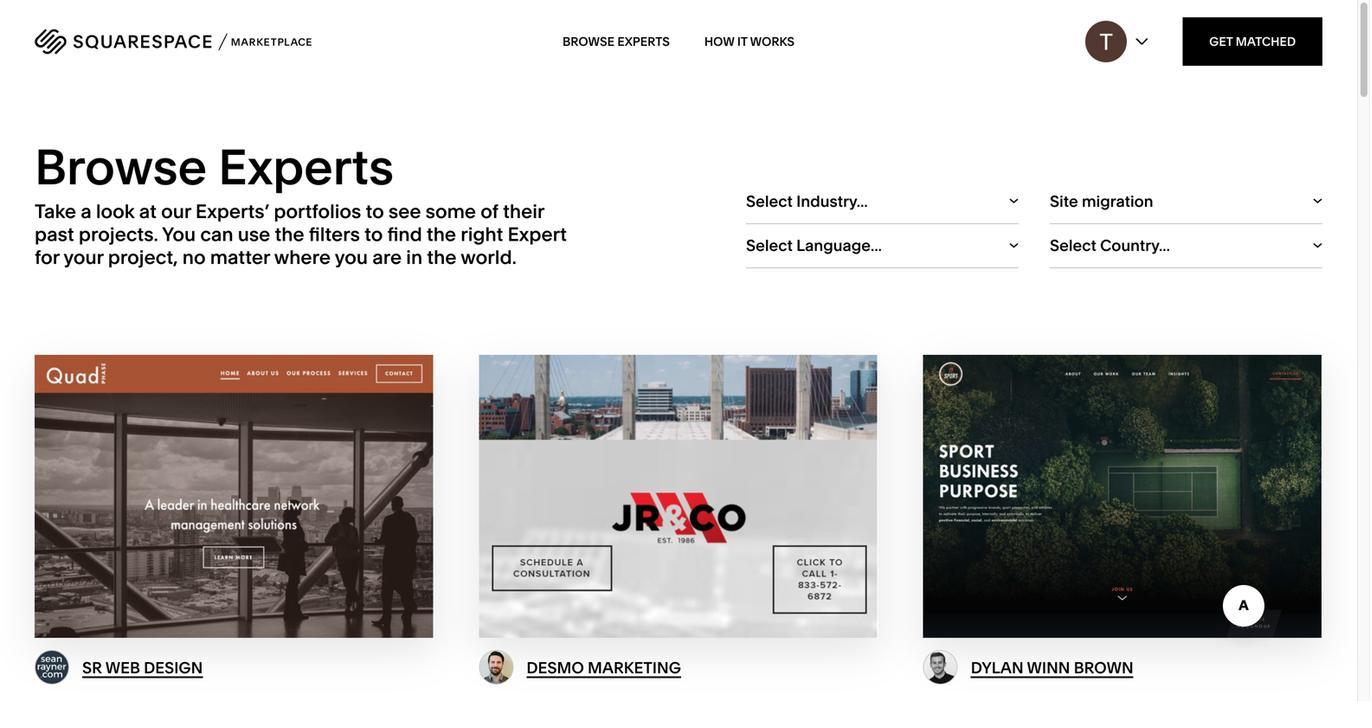 Task type: locate. For each thing, give the bounding box(es) containing it.
designer portfolio image image left sr
[[35, 650, 69, 685]]

to
[[366, 200, 384, 223], [365, 222, 383, 246]]

browse experts link
[[563, 17, 670, 66]]

your
[[63, 245, 104, 269]]

browse inside browse experts take a look at our experts' portfolios to see some of their past projects. you can use the filters to find the right expert for your project, no matter where you are in the world.
[[35, 137, 207, 197]]

1 horizontal spatial experts
[[618, 34, 670, 49]]

select down select industry...
[[746, 236, 793, 255]]

0 horizontal spatial designer portfolio image image
[[35, 650, 69, 685]]

1 horizontal spatial designer portfolio image image
[[479, 650, 514, 685]]

project,
[[108, 245, 178, 269]]

experts inside browse experts take a look at our experts' portfolios to see some of their past projects. you can use the filters to find the right expert for your project, no matter where you are in the world.
[[218, 137, 394, 197]]

browse
[[563, 34, 615, 49], [35, 137, 207, 197]]

country...
[[1101, 236, 1170, 255]]

2 horizontal spatial designer portfolio image image
[[924, 650, 958, 685]]

get matched
[[1210, 34, 1296, 49]]

browse experts take a look at our experts' portfolios to see some of their past projects. you can use the filters to find the right expert for your project, no matter where you are in the world.
[[35, 137, 567, 269]]

site migration button
[[1050, 180, 1323, 224]]

designer portfolio image image left dylan
[[924, 650, 958, 685]]

how it works link
[[705, 17, 795, 66]]

select left industry...
[[746, 192, 793, 211]]

designer portfolio image image left 'desmo'
[[479, 650, 514, 685]]

browse inside browse experts link
[[563, 34, 615, 49]]

experts up "portfolios"
[[218, 137, 394, 197]]

select
[[746, 192, 793, 211], [746, 236, 793, 255], [1050, 236, 1097, 255]]

some
[[426, 200, 476, 223]]

look
[[96, 200, 135, 223]]

select inside button
[[746, 236, 793, 255]]

select down site at the right
[[1050, 236, 1097, 255]]

experts
[[618, 34, 670, 49], [218, 137, 394, 197]]

filters
[[309, 222, 360, 246]]

1 horizontal spatial browse
[[563, 34, 615, 49]]

3 designer portfolio image image from the left
[[924, 650, 958, 685]]

select industry...
[[746, 192, 868, 211]]

2 designer portfolio image image from the left
[[479, 650, 514, 685]]

0 vertical spatial experts
[[618, 34, 670, 49]]

0 vertical spatial browse
[[563, 34, 615, 49]]

world.
[[461, 245, 517, 269]]

their
[[503, 200, 544, 223]]

portfolios
[[274, 200, 361, 223]]

1 vertical spatial experts
[[218, 137, 394, 197]]

matched
[[1236, 34, 1296, 49]]

matter
[[210, 245, 270, 269]]

where
[[274, 245, 331, 269]]

experts left "how"
[[618, 34, 670, 49]]

get
[[1210, 34, 1233, 49]]

dylan winn brown
[[971, 658, 1134, 677]]

browse for browse experts
[[563, 34, 615, 49]]

dylan winn brown link
[[971, 658, 1134, 677]]

experts'
[[196, 200, 269, 223]]

designer portfolio image image
[[35, 650, 69, 685], [479, 650, 514, 685], [924, 650, 958, 685]]

you
[[162, 222, 196, 246]]

select for select country...
[[1050, 236, 1097, 255]]

sr web design link
[[82, 658, 203, 677]]

find
[[387, 222, 422, 246]]

our
[[161, 200, 191, 223]]

the
[[275, 222, 304, 246], [427, 222, 456, 246], [427, 245, 457, 269]]

how it works
[[705, 34, 795, 49]]

are
[[372, 245, 402, 269]]

select country...
[[1050, 236, 1170, 255]]

designer portfolio image image for dylan winn brown
[[924, 650, 958, 685]]

1 vertical spatial browse
[[35, 137, 207, 197]]

how
[[705, 34, 735, 49]]

site
[[1050, 192, 1079, 211]]

dylan
[[971, 658, 1024, 677]]

marketing
[[588, 658, 681, 677]]

1 designer portfolio image image from the left
[[35, 650, 69, 685]]

site migration
[[1050, 192, 1154, 211]]

it
[[738, 34, 748, 49]]

0 horizontal spatial browse
[[35, 137, 207, 197]]

language...
[[797, 236, 882, 255]]

0 horizontal spatial experts
[[218, 137, 394, 197]]

industry...
[[797, 192, 868, 211]]



Task type: describe. For each thing, give the bounding box(es) containing it.
select for select language...
[[746, 236, 793, 255]]

experts for browse experts
[[618, 34, 670, 49]]

for
[[35, 245, 59, 269]]

to left find
[[365, 222, 383, 246]]

works
[[750, 34, 795, 49]]

web
[[105, 658, 140, 677]]

get matched link
[[1183, 17, 1323, 66]]

browse for browse experts take a look at our experts' portfolios to see some of their past projects. you can use the filters to find the right expert for your project, no matter where you are in the world.
[[35, 137, 207, 197]]

select language... button
[[746, 224, 1019, 269]]

design
[[144, 658, 203, 677]]

designer portfolio image image for sr web design
[[35, 650, 69, 685]]

winn
[[1027, 658, 1071, 677]]

take
[[35, 200, 76, 223]]

see
[[389, 200, 421, 223]]

select language...
[[746, 236, 882, 255]]

select industry... button
[[746, 180, 1019, 224]]

select country... button
[[1050, 224, 1323, 269]]

migration
[[1082, 192, 1154, 211]]

no
[[182, 245, 206, 269]]

designer portfolio image image for desmo marketing
[[479, 650, 514, 685]]

of
[[481, 200, 499, 223]]

in
[[406, 245, 423, 269]]

experts for browse experts take a look at our experts' portfolios to see some of their past projects. you can use the filters to find the right expert for your project, no matter where you are in the world.
[[218, 137, 394, 197]]

right
[[461, 222, 503, 246]]

to left see
[[366, 200, 384, 223]]

desmo
[[527, 658, 584, 677]]

brown
[[1074, 658, 1134, 677]]

desmo marketing
[[527, 658, 681, 677]]

squarespace marketplace image
[[35, 29, 312, 55]]

sr web design
[[82, 658, 203, 677]]

can
[[200, 222, 233, 246]]

use
[[238, 222, 270, 246]]

desmo marketing link
[[527, 658, 681, 677]]

at
[[139, 200, 157, 223]]

projects.
[[79, 222, 158, 246]]

past
[[35, 222, 74, 246]]

select for select industry...
[[746, 192, 793, 211]]

sr
[[82, 658, 102, 677]]

browse experts
[[563, 34, 670, 49]]

expert
[[508, 222, 567, 246]]

you
[[335, 245, 368, 269]]

a
[[81, 200, 92, 223]]



Task type: vqa. For each thing, say whether or not it's contained in the screenshot.
browse experts link
yes



